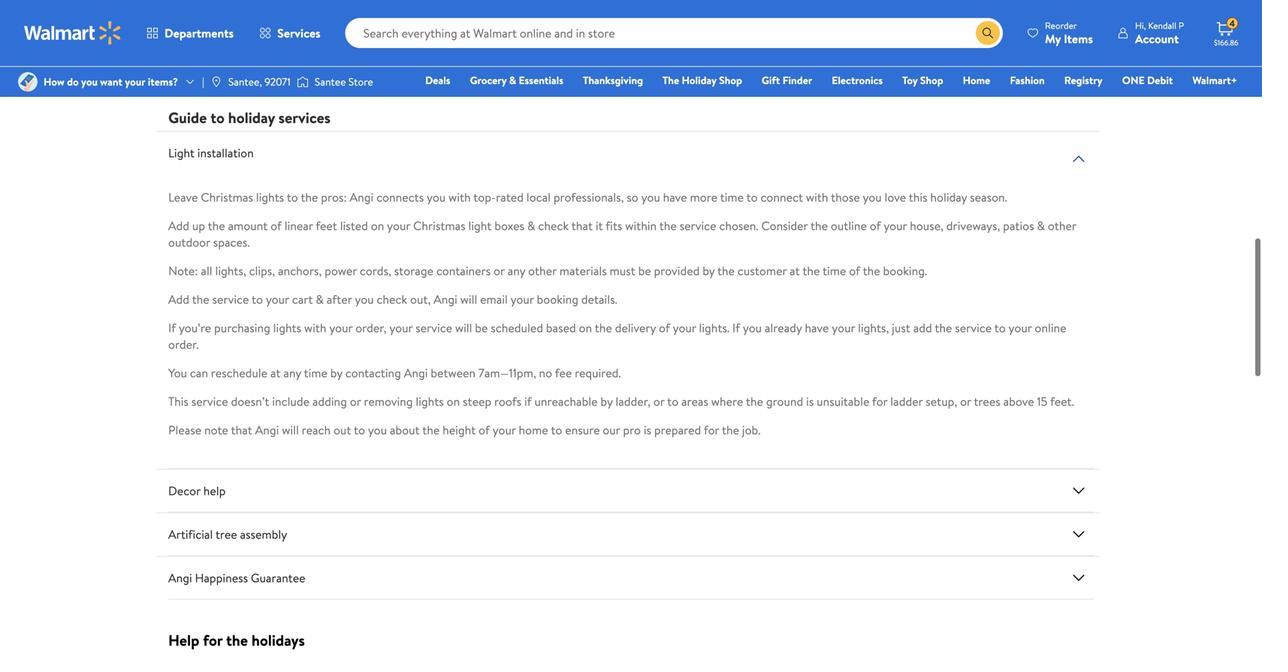 Task type: locate. For each thing, give the bounding box(es) containing it.
1 horizontal spatial have
[[805, 320, 829, 336]]

electronics
[[832, 73, 883, 88]]

0 horizontal spatial 18
[[374, 8, 382, 21]]

the left job.
[[722, 422, 740, 438]]

1 18 from the left
[[374, 8, 382, 21]]

product group up "store"
[[326, 0, 459, 70]]

1 horizontal spatial any
[[508, 263, 526, 279]]

2 horizontal spatial time
[[823, 263, 847, 279]]

1 horizontal spatial christmas
[[413, 217, 466, 234]]

service
[[680, 217, 717, 234], [212, 291, 249, 308], [416, 320, 453, 336], [956, 320, 992, 336], [192, 393, 228, 410]]

time down outline
[[823, 263, 847, 279]]

2 vertical spatial for
[[203, 630, 223, 651]]

1 horizontal spatial lights,
[[859, 320, 890, 336]]

account
[[1136, 30, 1180, 47]]

2 if from the left
[[733, 320, 740, 336]]

setup,
[[926, 393, 958, 410]]

about
[[390, 422, 420, 438]]

1 horizontal spatial that
[[572, 217, 593, 234]]

1 vertical spatial lights,
[[859, 320, 890, 336]]

steep
[[463, 393, 492, 410]]

decor help
[[168, 483, 226, 499]]

on inside "add up the amount of linear feet listed on your christmas light boxes & check that it fits within the service chosen. consider the outline of your house, driveways, patios & other outdoor spaces."
[[371, 217, 384, 234]]

time up adding
[[304, 365, 328, 381]]

email
[[480, 291, 508, 308]]

of right delivery
[[659, 320, 670, 336]]

artificial
[[168, 526, 213, 543]]

 image
[[18, 72, 38, 92], [210, 76, 222, 88]]

add the service to your cart & after you check out, angi will email your booking details.
[[168, 291, 618, 308]]

will left reach
[[282, 422, 299, 438]]

santee
[[315, 74, 346, 89]]

local
[[527, 189, 551, 205]]

on right based on the left of the page
[[579, 320, 592, 336]]

this
[[168, 393, 189, 410]]

to left 'areas'
[[668, 393, 679, 410]]

ladder,
[[616, 393, 651, 410]]

1 vertical spatial be
[[475, 320, 488, 336]]

1 vertical spatial at
[[271, 365, 281, 381]]

 image right "|"
[[210, 76, 222, 88]]

contacting
[[346, 365, 401, 381]]

reach
[[302, 422, 331, 438]]

2 18 from the left
[[837, 8, 845, 21]]

listed
[[340, 217, 368, 234]]

how
[[44, 74, 64, 89]]

provided
[[654, 263, 700, 279]]

0 horizontal spatial is
[[644, 422, 652, 438]]

leave christmas lights to the pros: angi connects you with top-rated local professionals, so you have more time to connect with those you love this holiday season.
[[168, 189, 1008, 205]]

shop right holiday
[[719, 73, 743, 88]]

is right "pro"
[[644, 422, 652, 438]]

2 shop from the left
[[921, 73, 944, 88]]

service up the purchasing
[[212, 291, 249, 308]]

that inside "add up the amount of linear feet listed on your christmas light boxes & check that it fits within the service chosen. consider the outline of your house, driveways, patios & other outdoor spaces."
[[572, 217, 593, 234]]

for left 'ladder'
[[873, 393, 888, 410]]

1 vertical spatial by
[[331, 365, 343, 381]]

the holiday shop
[[663, 73, 743, 88]]

you left love on the top right of the page
[[863, 189, 882, 205]]

to up linear
[[287, 189, 298, 205]]

must
[[610, 263, 636, 279]]

prepared
[[655, 422, 702, 438]]

same-day shipping for fourth product group from the left
[[946, 32, 1019, 45]]

1 horizontal spatial  image
[[210, 76, 222, 88]]

how do you want your items?
[[44, 74, 178, 89]]

on
[[371, 217, 384, 234], [579, 320, 592, 336], [447, 393, 460, 410]]

3 18 from the left
[[991, 8, 999, 21]]

you left the about
[[368, 422, 387, 438]]

0 horizontal spatial holiday
[[228, 107, 275, 128]]

add for add up the amount of linear feet listed on your christmas light boxes & check that it fits within the service chosen. consider the outline of your house, driveways, patios & other outdoor spaces.
[[168, 217, 189, 234]]

0 horizontal spatial shop
[[719, 73, 743, 88]]

angi happiness guarantee
[[168, 570, 306, 587]]

is right ground
[[807, 393, 814, 410]]

1 vertical spatial time
[[823, 263, 847, 279]]

your
[[125, 74, 145, 89], [387, 217, 411, 234], [884, 217, 908, 234], [266, 291, 289, 308], [511, 291, 534, 308], [329, 320, 353, 336], [390, 320, 413, 336], [673, 320, 697, 336], [832, 320, 856, 336], [1009, 320, 1032, 336], [493, 422, 516, 438]]

include
[[272, 393, 310, 410]]

1 vertical spatial lights
[[273, 320, 301, 336]]

& right grocery
[[509, 73, 517, 88]]

your left just
[[832, 320, 856, 336]]

add inside "add up the amount of linear feet listed on your christmas light boxes & check that it fits within the service chosen. consider the outline of your house, driveways, patios & other outdoor spaces."
[[168, 217, 189, 234]]

shipping up the santee, at left
[[215, 32, 247, 45]]

0 vertical spatial check
[[538, 217, 569, 234]]

1 horizontal spatial is
[[807, 393, 814, 410]]

online
[[1035, 320, 1067, 336]]

holiday
[[682, 73, 717, 88]]

height
[[443, 422, 476, 438]]

shop
[[719, 73, 743, 88], [921, 73, 944, 88]]

have left "more"
[[663, 189, 688, 205]]

1 horizontal spatial if
[[733, 320, 740, 336]]

areas
[[682, 393, 709, 410]]

walmart+ link
[[1186, 72, 1245, 88]]

or right adding
[[350, 393, 361, 410]]

you're
[[179, 320, 211, 336]]

day
[[199, 32, 212, 45], [353, 32, 367, 45], [971, 32, 984, 45], [662, 49, 676, 62]]

0 horizontal spatial if
[[168, 320, 176, 336]]

any up email on the top
[[508, 263, 526, 279]]

season.
[[971, 189, 1008, 205]]

4 product group from the left
[[943, 0, 1076, 70]]

for
[[873, 393, 888, 410], [704, 422, 720, 438], [203, 630, 223, 651]]

that right note
[[231, 422, 252, 438]]

1 horizontal spatial shop
[[921, 73, 944, 88]]

please
[[168, 422, 202, 438]]

after
[[327, 291, 352, 308]]

for down 'where'
[[704, 422, 720, 438]]

check down "local"
[[538, 217, 569, 234]]

with left top-
[[449, 189, 471, 205]]

patios
[[1004, 217, 1035, 234]]

0 vertical spatial any
[[508, 263, 526, 279]]

1 vertical spatial have
[[805, 320, 829, 336]]

2 horizontal spatial for
[[873, 393, 888, 410]]

1 horizontal spatial at
[[790, 263, 800, 279]]

toy
[[903, 73, 918, 88]]

product group up essentials
[[480, 0, 613, 70]]

so
[[627, 189, 639, 205]]

0 vertical spatial christmas
[[201, 189, 253, 205]]

 image
[[297, 74, 309, 89]]

on left steep
[[447, 393, 460, 410]]

product group up holiday
[[634, 0, 768, 70]]

you inside if you're purchasing lights with your order, your service will be scheduled based on the delivery of your lights. if you already have your lights, just add the service to your online order.
[[743, 320, 762, 336]]

18
[[374, 8, 382, 21], [837, 8, 845, 21], [991, 8, 999, 21]]

same-day shipping down walmart site-wide search field in the top of the page
[[637, 49, 710, 62]]

1 vertical spatial will
[[455, 320, 472, 336]]

0 horizontal spatial any
[[284, 365, 301, 381]]

the right customer
[[803, 263, 820, 279]]

 image left how
[[18, 72, 38, 92]]

1 vertical spatial on
[[579, 320, 592, 336]]

light installation image
[[1070, 150, 1088, 168]]

have inside if you're purchasing lights with your order, your service will be scheduled based on the delivery of your lights. if you already have your lights, just add the service to your online order.
[[805, 320, 829, 336]]

0 horizontal spatial check
[[377, 291, 408, 308]]

job.
[[743, 422, 761, 438]]

your right 'want'
[[125, 74, 145, 89]]

to right the out
[[354, 422, 365, 438]]

shipping up "store"
[[369, 32, 401, 45]]

debit
[[1148, 73, 1174, 88]]

1 horizontal spatial other
[[1049, 217, 1077, 234]]

service down out,
[[416, 320, 453, 336]]

add down note:
[[168, 291, 189, 308]]

by up adding
[[331, 365, 343, 381]]

0 horizontal spatial be
[[475, 320, 488, 336]]

0 vertical spatial holiday
[[228, 107, 275, 128]]

the right the 'up'
[[208, 217, 225, 234]]

1 horizontal spatial 18
[[837, 8, 845, 21]]

on right 'listed'
[[371, 217, 384, 234]]

7am—11pm,
[[479, 365, 536, 381]]

1 horizontal spatial time
[[721, 189, 744, 205]]

2 horizontal spatial by
[[703, 263, 715, 279]]

2 vertical spatial time
[[304, 365, 328, 381]]

0 vertical spatial on
[[371, 217, 384, 234]]

the left customer
[[718, 263, 735, 279]]

love
[[885, 189, 907, 205]]

decor help image
[[1070, 482, 1088, 500]]

that
[[572, 217, 593, 234], [231, 422, 252, 438]]

other up booking
[[529, 263, 557, 279]]

to left online
[[995, 320, 1006, 336]]

0 horizontal spatial have
[[663, 189, 688, 205]]

0 vertical spatial add
[[168, 217, 189, 234]]

0 vertical spatial have
[[663, 189, 688, 205]]

with inside if you're purchasing lights with your order, your service will be scheduled based on the delivery of your lights. if you already have your lights, just add the service to your online order.
[[304, 320, 327, 336]]

that left "it"
[[572, 217, 593, 234]]

at right customer
[[790, 263, 800, 279]]

0 vertical spatial by
[[703, 263, 715, 279]]

the right 'where'
[[746, 393, 764, 410]]

other
[[1049, 217, 1077, 234], [529, 263, 557, 279]]

be inside if you're purchasing lights with your order, your service will be scheduled based on the delivery of your lights. if you already have your lights, just add the service to your online order.
[[475, 320, 488, 336]]

0 horizontal spatial by
[[331, 365, 343, 381]]

will up the between
[[455, 320, 472, 336]]

will left email on the top
[[461, 291, 478, 308]]

2 add from the top
[[168, 291, 189, 308]]

with down cart
[[304, 320, 327, 336]]

0 vertical spatial lights
[[256, 189, 284, 205]]

lights down cart
[[273, 320, 301, 336]]

any up include
[[284, 365, 301, 381]]

holiday
[[228, 107, 275, 128], [931, 189, 968, 205]]

holiday right this
[[931, 189, 968, 205]]

shipping
[[215, 32, 247, 45], [369, 32, 401, 45], [986, 32, 1019, 45], [678, 49, 710, 62]]

day up home
[[971, 32, 984, 45]]

do
[[67, 74, 79, 89]]

0 horizontal spatial with
[[304, 320, 327, 336]]

pro
[[623, 422, 641, 438]]

1 horizontal spatial with
[[449, 189, 471, 205]]

light
[[469, 217, 492, 234]]

same-day shipping
[[174, 32, 247, 45], [329, 32, 401, 45], [946, 32, 1019, 45], [637, 49, 710, 62]]

0 vertical spatial that
[[572, 217, 593, 234]]

artificial tree assembly
[[168, 526, 287, 543]]

chosen.
[[720, 217, 759, 234]]

1 vertical spatial holiday
[[931, 189, 968, 205]]

boxes
[[495, 217, 525, 234]]

you right the connects
[[427, 189, 446, 205]]

0 horizontal spatial for
[[203, 630, 223, 651]]

angi left happiness
[[168, 570, 192, 587]]

angi right pros:
[[350, 189, 374, 205]]

0 vertical spatial other
[[1049, 217, 1077, 234]]

you
[[168, 365, 187, 381]]

1 shop from the left
[[719, 73, 743, 88]]

check left out,
[[377, 291, 408, 308]]

on for roofs
[[447, 393, 460, 410]]

purchasing
[[214, 320, 270, 336]]

2 vertical spatial on
[[447, 393, 460, 410]]

Walmart Site-Wide search field
[[345, 18, 1004, 48]]

shipping up home
[[986, 32, 1019, 45]]

0 vertical spatial time
[[721, 189, 744, 205]]

lights inside if you're purchasing lights with your order, your service will be scheduled based on the delivery of your lights. if you already have your lights, just add the service to your online order.
[[273, 320, 301, 336]]

be down email on the top
[[475, 320, 488, 336]]

2 horizontal spatial on
[[579, 320, 592, 336]]

service down "more"
[[680, 217, 717, 234]]

angi
[[350, 189, 374, 205], [434, 291, 458, 308], [404, 365, 428, 381], [255, 422, 279, 438], [168, 570, 192, 587]]

unreachable
[[535, 393, 598, 410]]

above
[[1004, 393, 1035, 410]]

within
[[626, 217, 657, 234]]

0 vertical spatial be
[[639, 263, 651, 279]]

product group
[[326, 0, 459, 70], [480, 0, 613, 70], [634, 0, 768, 70], [943, 0, 1076, 70]]

required.
[[575, 365, 621, 381]]

the left outline
[[811, 217, 828, 234]]

outdoor
[[168, 234, 210, 251]]

1 horizontal spatial check
[[538, 217, 569, 234]]

with left the those
[[806, 189, 829, 205]]

1 vertical spatial christmas
[[413, 217, 466, 234]]

holiday down the santee, at left
[[228, 107, 275, 128]]

same-day shipping up home
[[946, 32, 1019, 45]]

1 horizontal spatial on
[[447, 393, 460, 410]]

0 horizontal spatial that
[[231, 422, 252, 438]]

shipping up holiday
[[678, 49, 710, 62]]

1 vertical spatial check
[[377, 291, 408, 308]]

this
[[909, 189, 928, 205]]

have right already
[[805, 320, 829, 336]]

lights,
[[215, 263, 246, 279], [859, 320, 890, 336]]

any
[[508, 263, 526, 279], [284, 365, 301, 381]]

you left already
[[743, 320, 762, 336]]

add for add the service to your cart & after you check out, angi will email your booking details.
[[168, 291, 189, 308]]

amount
[[228, 217, 268, 234]]

0 horizontal spatial lights,
[[215, 263, 246, 279]]

1 horizontal spatial for
[[704, 422, 720, 438]]

of inside if you're purchasing lights with your order, your service will be scheduled based on the delivery of your lights. if you already have your lights, just add the service to your online order.
[[659, 320, 670, 336]]

2 horizontal spatial 18
[[991, 8, 999, 21]]

your down roofs
[[493, 422, 516, 438]]

at up include
[[271, 365, 281, 381]]

this service doesn't include adding or removing lights on steep roofs if unreachable by ladder, or to areas where the ground is unsuitable for ladder setup, or trees above 15 feet.
[[168, 393, 1075, 410]]

time right "more"
[[721, 189, 744, 205]]

1 horizontal spatial be
[[639, 263, 651, 279]]

other right patios
[[1049, 217, 1077, 234]]

1 horizontal spatial by
[[601, 393, 613, 410]]

unsuitable
[[817, 393, 870, 410]]

0 horizontal spatial other
[[529, 263, 557, 279]]

 image for santee, 92071
[[210, 76, 222, 88]]

will
[[461, 291, 478, 308], [455, 320, 472, 336], [282, 422, 299, 438]]

your down love on the top right of the page
[[884, 217, 908, 234]]

1 add from the top
[[168, 217, 189, 234]]

0 horizontal spatial on
[[371, 217, 384, 234]]

consider
[[762, 217, 808, 234]]

3 product group from the left
[[634, 0, 768, 70]]

1 vertical spatial add
[[168, 291, 189, 308]]

happiness
[[195, 570, 248, 587]]

or
[[494, 263, 505, 279], [350, 393, 361, 410], [654, 393, 665, 410], [961, 393, 972, 410]]

0 horizontal spatial  image
[[18, 72, 38, 92]]



Task type: vqa. For each thing, say whether or not it's contained in the screenshot.
'Women'S'
no



Task type: describe. For each thing, give the bounding box(es) containing it.
0 vertical spatial at
[[790, 263, 800, 279]]

if
[[525, 393, 532, 410]]

reorder my items
[[1046, 19, 1094, 47]]

1 vertical spatial is
[[644, 422, 652, 438]]

items?
[[148, 74, 178, 89]]

2 horizontal spatial with
[[806, 189, 829, 205]]

same- down search search field
[[637, 49, 662, 62]]

day up "|"
[[199, 32, 212, 45]]

of down outline
[[850, 263, 861, 279]]

thanksgiving link
[[577, 72, 650, 88]]

home
[[519, 422, 549, 438]]

hi,
[[1136, 19, 1147, 32]]

it
[[596, 217, 603, 234]]

1 horizontal spatial holiday
[[931, 189, 968, 205]]

trees
[[974, 393, 1001, 410]]

to right guide
[[211, 107, 225, 128]]

same-day shipping for product group containing same-day shipping
[[637, 49, 710, 62]]

gift
[[762, 73, 781, 88]]

$166.86
[[1215, 38, 1239, 48]]

up
[[192, 217, 205, 234]]

the left pros:
[[301, 189, 318, 205]]

or left trees
[[961, 393, 972, 410]]

15
[[1038, 393, 1048, 410]]

same-day shipping up "|"
[[174, 32, 247, 45]]

my
[[1046, 30, 1062, 47]]

grocery & essentials link
[[463, 72, 571, 88]]

out
[[334, 422, 351, 438]]

want
[[100, 74, 123, 89]]

the down details. at top left
[[595, 320, 612, 336]]

your left online
[[1009, 320, 1032, 336]]

already
[[765, 320, 802, 336]]

 image for how do you want your items?
[[18, 72, 38, 92]]

shipping for fourth product group from the left
[[986, 32, 1019, 45]]

same- left the search icon
[[946, 32, 971, 45]]

your down add the service to your cart & after you check out, angi will email your booking details.
[[390, 320, 413, 336]]

your left cart
[[266, 291, 289, 308]]

add
[[914, 320, 933, 336]]

assembly
[[240, 526, 287, 543]]

tree
[[216, 526, 237, 543]]

registry link
[[1058, 72, 1110, 88]]

rated
[[496, 189, 524, 205]]

2 vertical spatial lights
[[416, 393, 444, 410]]

to left connect
[[747, 189, 758, 205]]

your down the connects
[[387, 217, 411, 234]]

store
[[349, 74, 373, 89]]

same- up items?
[[174, 32, 199, 45]]

2 vertical spatial will
[[282, 422, 299, 438]]

storage
[[394, 263, 434, 279]]

cart
[[292, 291, 313, 308]]

of left linear
[[271, 217, 282, 234]]

your right email on the top
[[511, 291, 534, 308]]

angi left the between
[[404, 365, 428, 381]]

to inside if you're purchasing lights with your order, your service will be scheduled based on the delivery of your lights. if you already have your lights, just add the service to your online order.
[[995, 320, 1006, 336]]

& inside grocery & essentials link
[[509, 73, 517, 88]]

Search search field
[[345, 18, 1004, 48]]

you right after
[[355, 291, 374, 308]]

1 if from the left
[[168, 320, 176, 336]]

where
[[712, 393, 744, 410]]

angi happiness guarantee image
[[1070, 569, 1088, 587]]

& right cart
[[316, 291, 324, 308]]

the right within
[[660, 217, 677, 234]]

please note that angi will reach out to you about the height of your home to ensure our pro is prepared for the job.
[[168, 422, 761, 438]]

2 vertical spatial by
[[601, 393, 613, 410]]

day up "store"
[[353, 32, 367, 45]]

you right so
[[642, 189, 661, 205]]

containers
[[437, 263, 491, 279]]

booking
[[537, 291, 579, 308]]

fits
[[606, 217, 623, 234]]

1 vertical spatial any
[[284, 365, 301, 381]]

reschedule
[[211, 365, 268, 381]]

4
[[1230, 17, 1236, 30]]

& right boxes
[[528, 217, 536, 234]]

guide
[[168, 107, 207, 128]]

the left 'booking.'
[[863, 263, 881, 279]]

on for christmas
[[371, 217, 384, 234]]

0 horizontal spatial at
[[271, 365, 281, 381]]

check inside "add up the amount of linear feet listed on your christmas light boxes & check that it fits within the service chosen. consider the outline of your house, driveways, patios & other outdoor spaces."
[[538, 217, 569, 234]]

other inside "add up the amount of linear feet listed on your christmas light boxes & check that it fits within the service chosen. consider the outline of your house, driveways, patios & other outdoor spaces."
[[1049, 217, 1077, 234]]

the up you're
[[192, 291, 209, 308]]

the right the add
[[935, 320, 953, 336]]

1 vertical spatial other
[[529, 263, 557, 279]]

doesn't
[[231, 393, 269, 410]]

92071
[[265, 74, 291, 89]]

your left lights.
[[673, 320, 697, 336]]

will inside if you're purchasing lights with your order, your service will be scheduled based on the delivery of your lights. if you already have your lights, just add the service to your online order.
[[455, 320, 472, 336]]

1 product group from the left
[[326, 0, 459, 70]]

0 vertical spatial is
[[807, 393, 814, 410]]

the left holidays
[[226, 630, 248, 651]]

the holiday shop link
[[656, 72, 749, 88]]

0 vertical spatial for
[[873, 393, 888, 410]]

between
[[431, 365, 476, 381]]

note
[[204, 422, 228, 438]]

gift finder link
[[755, 72, 820, 88]]

removing
[[364, 393, 413, 410]]

services
[[279, 107, 331, 128]]

same-day shipping for 1st product group from left
[[329, 32, 401, 45]]

|
[[202, 74, 204, 89]]

shipping for 1st product group from left
[[369, 32, 401, 45]]

or up email on the top
[[494, 263, 505, 279]]

spaces.
[[213, 234, 250, 251]]

thanksgiving
[[583, 73, 643, 88]]

toy shop link
[[896, 72, 951, 88]]

christmas inside "add up the amount of linear feet listed on your christmas light boxes & check that it fits within the service chosen. consider the outline of your house, driveways, patios & other outdoor spaces."
[[413, 217, 466, 234]]

registry
[[1065, 73, 1103, 88]]

your down after
[[329, 320, 353, 336]]

1 vertical spatial for
[[704, 422, 720, 438]]

the right the about
[[423, 422, 440, 438]]

out,
[[410, 291, 431, 308]]

walmart image
[[24, 21, 122, 45]]

artificial tree assembly image
[[1070, 526, 1088, 544]]

you right 'do'
[[81, 74, 98, 89]]

lights, inside if you're purchasing lights with your order, your service will be scheduled based on the delivery of your lights. if you already have your lights, just add the service to your online order.
[[859, 320, 890, 336]]

or right ladder, at bottom
[[654, 393, 665, 410]]

day down walmart site-wide search field in the top of the page
[[662, 49, 676, 62]]

cords,
[[360, 263, 391, 279]]

0 vertical spatial lights,
[[215, 263, 246, 279]]

product group containing same-day shipping
[[634, 0, 768, 70]]

deals
[[426, 73, 451, 88]]

outline
[[831, 217, 867, 234]]

santee,
[[228, 74, 262, 89]]

driveways,
[[947, 217, 1001, 234]]

essentials
[[519, 73, 564, 88]]

of right height
[[479, 422, 490, 438]]

deals link
[[419, 72, 457, 88]]

no
[[539, 365, 553, 381]]

to down clips,
[[252, 291, 263, 308]]

can
[[190, 365, 208, 381]]

holidays
[[252, 630, 305, 651]]

guide to holiday services
[[168, 107, 331, 128]]

0 horizontal spatial christmas
[[201, 189, 253, 205]]

clips,
[[249, 263, 275, 279]]

0 vertical spatial will
[[461, 291, 478, 308]]

lights.
[[699, 320, 730, 336]]

& right patios
[[1038, 217, 1046, 234]]

services button
[[247, 15, 333, 51]]

gift finder
[[762, 73, 813, 88]]

0 horizontal spatial time
[[304, 365, 328, 381]]

pros:
[[321, 189, 347, 205]]

help for the holidays
[[168, 630, 305, 651]]

angi down doesn't
[[255, 422, 279, 438]]

shipping for product group containing same-day shipping
[[678, 49, 710, 62]]

to right home
[[551, 422, 563, 438]]

just
[[892, 320, 911, 336]]

departments
[[165, 25, 234, 41]]

1 vertical spatial that
[[231, 422, 252, 438]]

same- right services
[[329, 32, 353, 45]]

more
[[690, 189, 718, 205]]

angi right out,
[[434, 291, 458, 308]]

kendall
[[1149, 19, 1177, 32]]

service inside "add up the amount of linear feet listed on your christmas light boxes & check that it fits within the service chosen. consider the outline of your house, driveways, patios & other outdoor spaces."
[[680, 217, 717, 234]]

of right outline
[[870, 217, 881, 234]]

house,
[[910, 217, 944, 234]]

roofs
[[495, 393, 522, 410]]

service up note
[[192, 393, 228, 410]]

2 product group from the left
[[480, 0, 613, 70]]

on inside if you're purchasing lights with your order, your service will be scheduled based on the delivery of your lights. if you already have your lights, just add the service to your online order.
[[579, 320, 592, 336]]

service right the add
[[956, 320, 992, 336]]

power
[[325, 263, 357, 279]]

search icon image
[[982, 27, 995, 39]]

santee store
[[315, 74, 373, 89]]

if you're purchasing lights with your order, your service will be scheduled based on the delivery of your lights. if you already have your lights, just add the service to your online order.
[[168, 320, 1067, 353]]

professionals,
[[554, 189, 624, 205]]

delivery
[[615, 320, 656, 336]]



